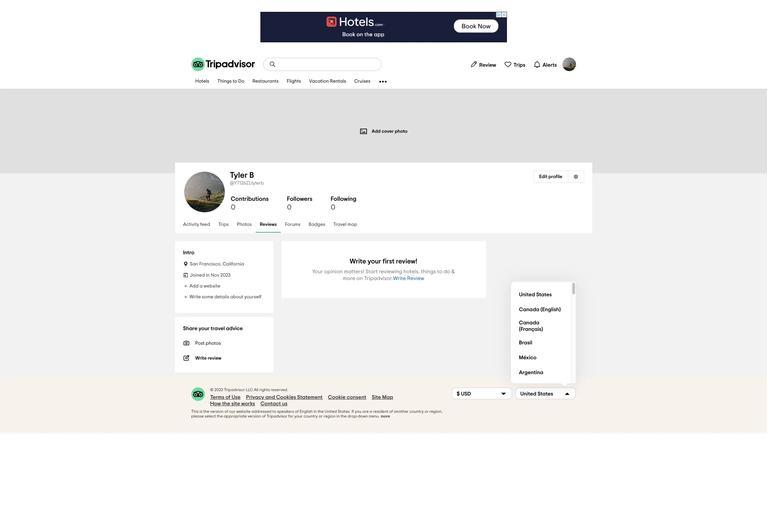 Task type: vqa. For each thing, say whether or not it's contained in the screenshot.
From: corresponding to 2nd From where? text field from the bottom of the page
no



Task type: locate. For each thing, give the bounding box(es) containing it.
1 horizontal spatial review
[[480, 62, 497, 68]]

b
[[250, 172, 254, 180]]

1 horizontal spatial add
[[372, 129, 381, 134]]

share your travel advice
[[183, 326, 243, 332]]

trips link right the 'feed'
[[214, 217, 233, 233]]

united down argentina
[[521, 391, 537, 397]]

united up canada (english)
[[519, 292, 536, 297]]

a right are
[[370, 410, 373, 414]]

3 0 from the left
[[331, 204, 336, 211]]

0 horizontal spatial in
[[206, 273, 210, 278]]

another
[[394, 410, 409, 414]]

canada for canada (english)
[[519, 307, 540, 312]]

intro
[[183, 250, 195, 256]]

review
[[480, 62, 497, 68], [408, 276, 425, 281]]

canada up (français)
[[519, 320, 540, 326]]

cookie consent
[[328, 395, 367, 400]]

some
[[202, 295, 214, 300]]

2023 right ©
[[214, 388, 223, 392]]

country
[[410, 410, 424, 414], [304, 415, 318, 419]]

1 vertical spatial more
[[381, 415, 390, 419]]

2 0 from the left
[[287, 204, 292, 211]]

this is the version of our website addressed to speakers of english in the united states
[[191, 410, 350, 414]]

1 horizontal spatial tripadvisor
[[267, 415, 288, 419]]

united states inside popup button
[[521, 391, 554, 397]]

united inside the united states link
[[519, 292, 536, 297]]

resident
[[373, 410, 389, 414]]

states left if on the left bottom of the page
[[338, 410, 350, 414]]

0 horizontal spatial to
[[233, 79, 237, 84]]

edit profile button
[[534, 171, 568, 183]]

trips link left alerts link
[[502, 58, 529, 71]]

0 inside the following 0
[[331, 204, 336, 211]]

canada (français) link
[[517, 317, 566, 336]]

0 vertical spatial add
[[372, 129, 381, 134]]

is
[[200, 410, 203, 414]]

0 vertical spatial trips link
[[502, 58, 529, 71]]

the right is
[[203, 410, 210, 414]]

joined
[[190, 273, 205, 278]]

argentina link
[[517, 365, 566, 380]]

if
[[352, 410, 354, 414]]

.
[[350, 410, 351, 414]]

None search field
[[264, 58, 381, 71]]

united for the united states link
[[519, 292, 536, 297]]

nov
[[211, 273, 219, 278]]

yourself
[[245, 295, 262, 300]]

trips link for photos link
[[214, 217, 233, 233]]

canada inside canada (français)
[[519, 320, 540, 326]]

0 vertical spatial states
[[537, 292, 552, 297]]

contact us link
[[261, 401, 288, 407]]

1 horizontal spatial 0
[[287, 204, 292, 211]]

in left the nov
[[206, 273, 210, 278]]

0 vertical spatial website
[[204, 284, 221, 289]]

add a website link
[[183, 284, 221, 289]]

2 vertical spatial in
[[337, 415, 340, 419]]

0 down contributions
[[231, 204, 236, 211]]

write
[[350, 258, 366, 265], [393, 276, 406, 281], [190, 295, 201, 300], [195, 356, 207, 361]]

advice
[[226, 326, 243, 332]]

1 vertical spatial states
[[538, 391, 554, 397]]

trips left alerts link
[[514, 62, 526, 68]]

hotels link
[[191, 75, 214, 89]]

feed
[[200, 223, 210, 227]]

1 horizontal spatial version
[[248, 415, 261, 419]]

restaurants link
[[249, 75, 283, 89]]

0 horizontal spatial trips link
[[214, 217, 233, 233]]

profile picture image
[[563, 58, 576, 71]]

0 vertical spatial 2023
[[221, 273, 231, 278]]

1 vertical spatial version
[[248, 415, 261, 419]]

country right another
[[410, 410, 424, 414]]

write for write your first review!
[[350, 258, 366, 265]]

0 horizontal spatial add
[[190, 284, 199, 289]]

0 inside followers 0
[[287, 204, 292, 211]]

followers 0
[[287, 196, 313, 211]]

do
[[239, 79, 245, 84]]

united states inside 'menu'
[[519, 292, 552, 297]]

vacation
[[309, 79, 329, 84]]

united inside "united states" popup button
[[521, 391, 537, 397]]

your left travel
[[199, 326, 210, 332]]

write review
[[393, 276, 425, 281]]

contributions
[[231, 196, 269, 202]]

1 horizontal spatial to
[[273, 410, 277, 414]]

states up canada (english) link on the bottom of page
[[537, 292, 552, 297]]

your for write
[[368, 258, 382, 265]]

add a website
[[190, 284, 221, 289]]

your up the start
[[368, 258, 382, 265]]

1 vertical spatial trips link
[[214, 217, 233, 233]]

california
[[223, 262, 245, 267]]

1 vertical spatial canada
[[519, 320, 540, 326]]

0 horizontal spatial 0
[[231, 204, 236, 211]]

the right select on the bottom left of page
[[217, 415, 223, 419]]

post
[[195, 341, 205, 346]]

2 vertical spatial your
[[295, 415, 303, 419]]

privacy and cookies statement
[[246, 395, 323, 400]]

country down english
[[304, 415, 318, 419]]

(english)
[[541, 307, 561, 312]]

0 vertical spatial a
[[200, 284, 203, 289]]

version down how
[[210, 410, 224, 414]]

0 vertical spatial version
[[210, 410, 224, 414]]

states inside popup button
[[538, 391, 554, 397]]

more down matters!
[[343, 276, 356, 281]]

. if you are a resident of another country or region, please select the appropriate version of tripadvisor for your country or region in the drop-down menu.
[[191, 410, 443, 419]]

in
[[206, 273, 210, 278], [314, 410, 317, 414], [337, 415, 340, 419]]

version down addressed
[[248, 415, 261, 419]]

to inside your opinion matters! start reviewing hotels, things to do & more on tripadvisor.
[[438, 269, 443, 275]]

website down joined in nov 2023
[[204, 284, 221, 289]]

more inside your opinion matters! start reviewing hotels, things to do & more on tripadvisor.
[[343, 276, 356, 281]]

write down the reviewing
[[393, 276, 406, 281]]

0 horizontal spatial trips
[[218, 223, 229, 227]]

write left some
[[190, 295, 201, 300]]

rights
[[260, 388, 270, 392]]

1 horizontal spatial in
[[314, 410, 317, 414]]

drop-
[[348, 415, 358, 419]]

1 vertical spatial a
[[370, 410, 373, 414]]

0 horizontal spatial review
[[408, 276, 425, 281]]

united states down argentina 'link'
[[521, 391, 554, 397]]

forums link
[[281, 217, 305, 233]]

0 vertical spatial united
[[519, 292, 536, 297]]

english
[[300, 410, 313, 414]]

1 horizontal spatial your
[[295, 415, 303, 419]]

share
[[183, 326, 198, 332]]

terms of use link
[[210, 395, 241, 401]]

0 horizontal spatial a
[[200, 284, 203, 289]]

add for add a website
[[190, 284, 199, 289]]

1 horizontal spatial or
[[425, 410, 429, 414]]

in right english
[[314, 410, 317, 414]]

1 vertical spatial 2023
[[214, 388, 223, 392]]

write up matters!
[[350, 258, 366, 265]]

the up "region" in the left of the page
[[318, 410, 324, 414]]

add left cover
[[372, 129, 381, 134]]

things to do link
[[214, 75, 249, 89]]

1 vertical spatial add
[[190, 284, 199, 289]]

1 vertical spatial your
[[199, 326, 210, 332]]

trips
[[514, 62, 526, 68], [218, 223, 229, 227]]

a down joined
[[200, 284, 203, 289]]

canada up canada (français)
[[519, 307, 540, 312]]

$
[[457, 391, 460, 397]]

1 vertical spatial united states
[[521, 391, 554, 397]]

1 vertical spatial review
[[408, 276, 425, 281]]

0 inside "contributions 0"
[[231, 204, 236, 211]]

0 for followers 0
[[287, 204, 292, 211]]

2 horizontal spatial 0
[[331, 204, 336, 211]]

more down resident
[[381, 415, 390, 419]]

1 horizontal spatial trips
[[514, 62, 526, 68]]

restaurants
[[253, 79, 279, 84]]

2 horizontal spatial to
[[438, 269, 443, 275]]

united states
[[519, 292, 552, 297], [521, 391, 554, 397]]

0 horizontal spatial website
[[204, 284, 221, 289]]

more button
[[381, 414, 390, 419]]

1 vertical spatial tripadvisor
[[267, 415, 288, 419]]

of left english
[[295, 410, 299, 414]]

menu
[[511, 282, 576, 395]]

trips link
[[502, 58, 529, 71], [214, 217, 233, 233]]

0 vertical spatial canada
[[519, 307, 540, 312]]

of down addressed
[[262, 415, 266, 419]]

1 vertical spatial to
[[438, 269, 443, 275]]

your right for
[[295, 415, 303, 419]]

region,
[[430, 410, 443, 414]]

reviewing
[[379, 269, 403, 275]]

states
[[537, 292, 552, 297], [538, 391, 554, 397], [338, 410, 350, 414]]

united up "region" in the left of the page
[[325, 410, 337, 414]]

states inside 'menu'
[[537, 292, 552, 297]]

how
[[210, 401, 221, 407]]

1 0 from the left
[[231, 204, 236, 211]]

things to do
[[218, 79, 245, 84]]

how the site works link
[[210, 401, 255, 407]]

0 horizontal spatial version
[[210, 410, 224, 414]]

or left "region" in the left of the page
[[319, 415, 323, 419]]

$ usd button
[[452, 388, 513, 400]]

1 vertical spatial united
[[521, 391, 537, 397]]

profile
[[549, 175, 563, 179]]

1 horizontal spatial a
[[370, 410, 373, 414]]

write review button
[[393, 275, 425, 282]]

write left review
[[195, 356, 207, 361]]

tripadvisor up use
[[224, 388, 245, 392]]

2 vertical spatial united
[[325, 410, 337, 414]]

0 vertical spatial your
[[368, 258, 382, 265]]

0 horizontal spatial country
[[304, 415, 318, 419]]

0 vertical spatial country
[[410, 410, 424, 414]]

write for write review
[[195, 356, 207, 361]]

0 down following
[[331, 204, 336, 211]]

down
[[358, 415, 368, 419]]

website
[[204, 284, 221, 289], [236, 410, 251, 414]]

in right "region" in the left of the page
[[337, 415, 340, 419]]

© 2023 tripadvisor llc all rights reserved.
[[210, 388, 288, 392]]

menu.
[[369, 415, 380, 419]]

2 canada from the top
[[519, 320, 540, 326]]

write inside "button"
[[393, 276, 406, 281]]

post photos button
[[183, 339, 265, 347]]

2 horizontal spatial your
[[368, 258, 382, 265]]

of up more 'button'
[[390, 410, 393, 414]]

0 vertical spatial more
[[343, 276, 356, 281]]

méxico
[[519, 355, 537, 361]]

in inside . if you are a resident of another country or region, please select the appropriate version of tripadvisor for your country or region in the drop-down menu.
[[337, 415, 340, 419]]

travel map link
[[330, 217, 362, 233]]

&
[[452, 269, 455, 275]]

0 vertical spatial tripadvisor
[[224, 388, 245, 392]]

cookie
[[328, 395, 346, 400]]

1 horizontal spatial website
[[236, 410, 251, 414]]

2023 right the nov
[[221, 273, 231, 278]]

reviews
[[260, 223, 277, 227]]

activity feed
[[183, 223, 210, 227]]

1 horizontal spatial more
[[381, 415, 390, 419]]

1 vertical spatial or
[[319, 415, 323, 419]]

tripadvisor down this is the version of our website addressed to speakers of english in the united states
[[267, 415, 288, 419]]

1 vertical spatial trips
[[218, 223, 229, 227]]

add down joined
[[190, 284, 199, 289]]

website down works
[[236, 410, 251, 414]]

of left our on the bottom
[[225, 410, 228, 414]]

or
[[425, 410, 429, 414], [319, 415, 323, 419]]

tripadvisor
[[224, 388, 245, 392], [267, 415, 288, 419]]

all
[[254, 388, 259, 392]]

0 horizontal spatial more
[[343, 276, 356, 281]]

san
[[190, 262, 198, 267]]

trips right the 'feed'
[[218, 223, 229, 227]]

2 horizontal spatial in
[[337, 415, 340, 419]]

0 vertical spatial united states
[[519, 292, 552, 297]]

0 down followers
[[287, 204, 292, 211]]

cookie consent button
[[328, 395, 367, 401]]

united states up canada (english)
[[519, 292, 552, 297]]

1 canada from the top
[[519, 307, 540, 312]]

or left region,
[[425, 410, 429, 414]]

a inside . if you are a resident of another country or region, please select the appropriate version of tripadvisor for your country or region in the drop-down menu.
[[370, 410, 373, 414]]

contributions 0
[[231, 196, 269, 211]]

states down argentina 'link'
[[538, 391, 554, 397]]

1 vertical spatial in
[[314, 410, 317, 414]]

menu containing united states
[[511, 282, 576, 395]]

1 horizontal spatial trips link
[[502, 58, 529, 71]]

0 vertical spatial in
[[206, 273, 210, 278]]

the down terms of use link
[[222, 401, 230, 407]]

0 vertical spatial or
[[425, 410, 429, 414]]

0 horizontal spatial your
[[199, 326, 210, 332]]



Task type: describe. For each thing, give the bounding box(es) containing it.
use
[[232, 395, 241, 400]]

photos link
[[233, 217, 256, 233]]

y7126zltylerb
[[234, 181, 264, 186]]

edit profile link
[[534, 171, 568, 183]]

llc
[[246, 388, 253, 392]]

us
[[282, 401, 288, 407]]

this
[[191, 410, 199, 414]]

canada (français)
[[519, 320, 544, 332]]

travel map
[[334, 223, 358, 227]]

0 vertical spatial to
[[233, 79, 237, 84]]

review!
[[396, 258, 418, 265]]

site map link
[[372, 395, 394, 401]]

$ usd
[[457, 391, 471, 397]]

select
[[205, 415, 216, 419]]

travel
[[211, 326, 225, 332]]

photos
[[206, 341, 221, 346]]

speakers
[[277, 410, 294, 414]]

write for write some details about yourself
[[190, 295, 201, 300]]

travel
[[334, 223, 347, 227]]

rentals
[[330, 79, 347, 84]]

canada for canada (français)
[[519, 320, 540, 326]]

opinion
[[324, 269, 343, 275]]

version inside . if you are a resident of another country or region, please select the appropriate version of tripadvisor for your country or region in the drop-down menu.
[[248, 415, 261, 419]]

méxico link
[[517, 351, 566, 365]]

write review link
[[183, 354, 265, 362]]

states for the united states link
[[537, 292, 552, 297]]

united states for "united states" popup button
[[521, 391, 554, 397]]

cover
[[382, 129, 394, 134]]

tyler b y7126zltylerb
[[230, 172, 264, 186]]

tripadvisor.
[[364, 276, 393, 281]]

terms of use
[[210, 395, 241, 400]]

review
[[208, 356, 222, 361]]

2 vertical spatial states
[[338, 410, 350, 414]]

flights link
[[283, 75, 305, 89]]

search image
[[269, 61, 276, 68]]

flights
[[287, 79, 301, 84]]

add for add cover photo
[[372, 129, 381, 134]]

write review
[[195, 356, 222, 361]]

about
[[230, 295, 244, 300]]

hotels
[[195, 79, 209, 84]]

0 vertical spatial review
[[480, 62, 497, 68]]

appropriate
[[224, 415, 247, 419]]

tripadvisor image
[[191, 58, 255, 71]]

united states button
[[515, 388, 576, 400]]

badges
[[309, 223, 326, 227]]

you
[[355, 410, 362, 414]]

first
[[383, 258, 395, 265]]

advertisement region
[[261, 12, 507, 42]]

write for write review
[[393, 276, 406, 281]]

2 vertical spatial to
[[273, 410, 277, 414]]

trips link for alerts link
[[502, 58, 529, 71]]

francisco,
[[199, 262, 222, 267]]

0 horizontal spatial or
[[319, 415, 323, 419]]

terms
[[210, 395, 225, 400]]

privacy and cookies statement link
[[246, 395, 323, 401]]

matters!
[[344, 269, 365, 275]]

your inside . if you are a resident of another country or region, please select the appropriate version of tripadvisor for your country or region in the drop-down menu.
[[295, 415, 303, 419]]

things
[[218, 79, 232, 84]]

tripadvisor inside . if you are a resident of another country or region, please select the appropriate version of tripadvisor for your country or region in the drop-down menu.
[[267, 415, 288, 419]]

(français)
[[519, 327, 544, 332]]

site
[[232, 401, 240, 407]]

following 0
[[331, 196, 357, 211]]

1 horizontal spatial country
[[410, 410, 424, 414]]

canada (english) link
[[517, 302, 566, 317]]

0 for contributions 0
[[231, 204, 236, 211]]

statement
[[297, 395, 323, 400]]

map
[[383, 395, 394, 400]]

of up how the site works link
[[226, 395, 231, 400]]

your
[[312, 269, 323, 275]]

the left drop- in the bottom of the page
[[341, 415, 347, 419]]

badges link
[[305, 217, 330, 233]]

privacy
[[246, 395, 264, 400]]

1 vertical spatial website
[[236, 410, 251, 414]]

united states link
[[517, 287, 566, 302]]

canada (english)
[[519, 307, 561, 312]]

cookies
[[276, 395, 296, 400]]

0 for following 0
[[331, 204, 336, 211]]

photos
[[237, 223, 252, 227]]

start
[[366, 269, 378, 275]]

©
[[210, 388, 214, 392]]

the inside site map how the site works
[[222, 401, 230, 407]]

united states for the united states link
[[519, 292, 552, 297]]

hotels,
[[404, 269, 420, 275]]

write some details about yourself
[[190, 295, 262, 300]]

vacation rentals link
[[305, 75, 351, 89]]

1 vertical spatial country
[[304, 415, 318, 419]]

your opinion matters! start reviewing hotels, things to do & more on tripadvisor.
[[312, 269, 455, 281]]

our
[[229, 410, 236, 414]]

your for share
[[199, 326, 210, 332]]

usd
[[461, 391, 471, 397]]

reviews link
[[256, 217, 281, 233]]

alerts
[[543, 62, 557, 68]]

states for "united states" popup button
[[538, 391, 554, 397]]

0 horizontal spatial tripadvisor
[[224, 388, 245, 392]]

review inside "button"
[[408, 276, 425, 281]]

are
[[363, 410, 369, 414]]

map
[[348, 223, 358, 227]]

post photos
[[195, 341, 221, 346]]

united for "united states" popup button
[[521, 391, 537, 397]]

consent
[[347, 395, 367, 400]]

followers
[[287, 196, 313, 202]]

0 vertical spatial trips
[[514, 62, 526, 68]]

addressed
[[252, 410, 272, 414]]



